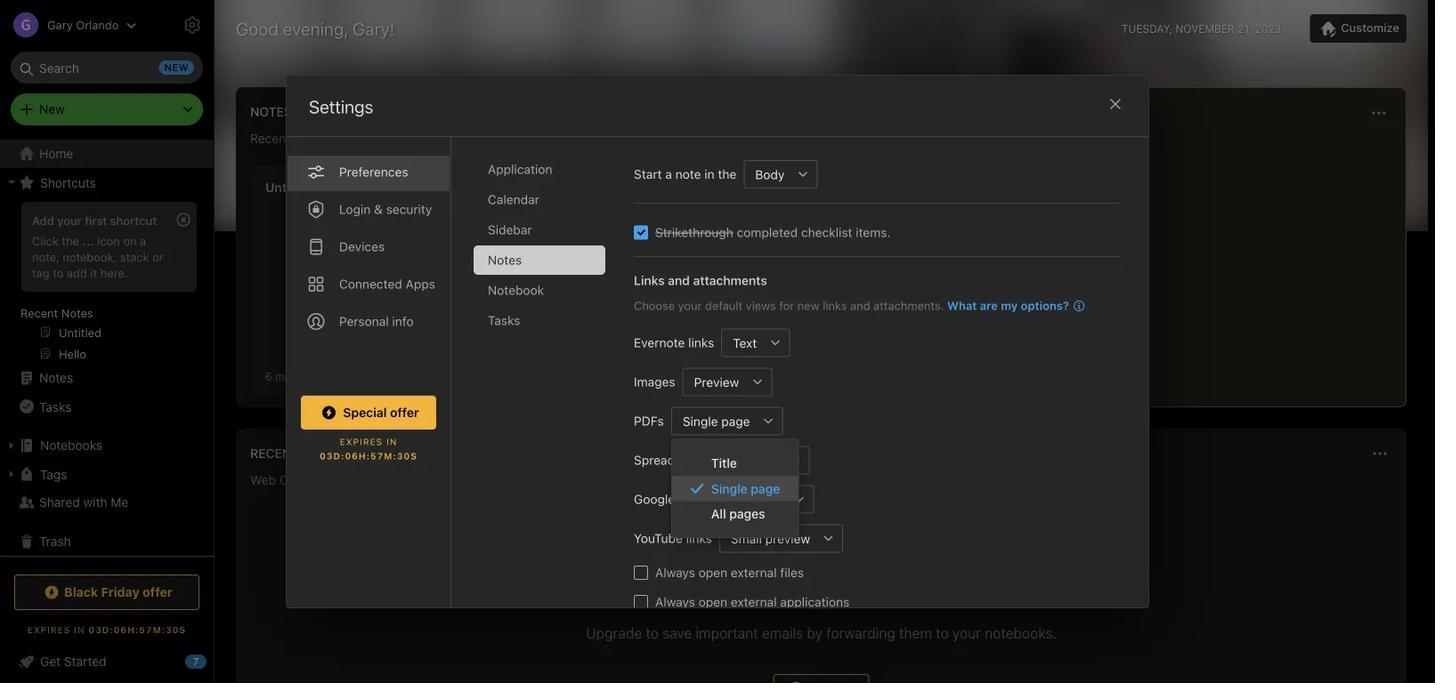 Task type: vqa. For each thing, say whether or not it's contained in the screenshot.
FILTER TASKS icon
no



Task type: locate. For each thing, give the bounding box(es) containing it.
1 vertical spatial offer
[[143, 585, 173, 600]]

youtube links
[[634, 532, 712, 546]]

tab list containing web clips
[[240, 473, 1403, 492]]

the
[[718, 167, 737, 182], [62, 234, 79, 247]]

pages
[[729, 507, 765, 522]]

single page down preview
[[683, 414, 750, 429]]

single page
[[683, 414, 750, 429], [711, 482, 780, 496]]

always for always open external files
[[655, 566, 695, 581]]

1 horizontal spatial your
[[678, 299, 702, 313]]

1 external from the top
[[731, 566, 777, 581]]

0 vertical spatial single page
[[683, 414, 750, 429]]

Start writing… text field
[[1046, 133, 1405, 393]]

1 vertical spatial expires
[[27, 625, 71, 635]]

Always open external applications checkbox
[[634, 596, 648, 610]]

tuesday, november 21, 2023
[[1122, 22, 1282, 35]]

tab
[[533, 474, 571, 492]]

single page button
[[671, 407, 755, 436]]

0 horizontal spatial a
[[140, 234, 146, 247]]

03d:06h:57m:30s for friday
[[89, 625, 186, 635]]

1 vertical spatial recent
[[20, 306, 58, 320]]

1 vertical spatial 03d:06h:57m:30s
[[89, 625, 186, 635]]

0 horizontal spatial in
[[74, 625, 85, 635]]

1 vertical spatial the
[[62, 234, 79, 247]]

connected
[[339, 277, 402, 292]]

0 vertical spatial tasks
[[488, 313, 520, 328]]

a
[[665, 167, 672, 182], [470, 200, 476, 215], [140, 234, 146, 247]]

1 vertical spatial in
[[74, 625, 85, 635]]

the right in on the left of page
[[718, 167, 737, 182]]

1 horizontal spatial expires
[[340, 437, 383, 447]]

single down "preview" button
[[683, 414, 718, 429]]

new down links
[[649, 294, 675, 311]]

page down choose default view option for spreadsheets "field" in the bottom of the page
[[751, 482, 780, 496]]

me
[[111, 496, 128, 510]]

untitled
[[265, 180, 313, 195]]

recent down tag
[[20, 306, 58, 320]]

notes button
[[247, 102, 313, 123]]

0 vertical spatial 03d:06h:57m:30s
[[320, 451, 418, 462]]

0 horizontal spatial recent
[[20, 306, 58, 320]]

2 horizontal spatial your
[[953, 626, 981, 642]]

notebook,
[[63, 250, 117, 263]]

open up the always open external applications
[[699, 566, 728, 581]]

1 horizontal spatial offer
[[390, 406, 419, 420]]

note inside "button"
[[678, 294, 706, 311]]

0 horizontal spatial tasks
[[39, 400, 72, 414]]

settings image
[[182, 14, 203, 36]]

expires in 03d:06h:57m:30s down 'black friday offer' popup button
[[27, 625, 186, 635]]

tree
[[0, 140, 214, 567]]

0 vertical spatial in
[[386, 437, 397, 447]]

open for always open external files
[[699, 566, 728, 581]]

Choose default view option for Google Drive links field
[[745, 486, 814, 514]]

and right links
[[668, 273, 690, 288]]

to right tag
[[53, 266, 64, 279]]

stack
[[120, 250, 149, 263]]

1 horizontal spatial page
[[751, 482, 780, 496]]

single page link
[[672, 476, 798, 502]]

page down preview field
[[722, 414, 750, 429]]

notes
[[250, 105, 292, 119], [488, 253, 522, 268], [61, 306, 93, 320], [39, 371, 73, 386]]

notes down sidebar
[[488, 253, 522, 268]]

tasks down notebook
[[488, 313, 520, 328]]

1 vertical spatial always
[[655, 595, 695, 610]]

0 horizontal spatial offer
[[143, 585, 173, 600]]

1 horizontal spatial the
[[718, 167, 737, 182]]

1 horizontal spatial new
[[798, 299, 820, 313]]

to right them
[[936, 626, 949, 642]]

sidebar tab
[[474, 215, 605, 245]]

0 vertical spatial single
[[683, 414, 718, 429]]

new inside "button"
[[649, 294, 675, 311]]

0 vertical spatial expires
[[340, 437, 383, 447]]

expires for black friday offer
[[27, 625, 71, 635]]

0 vertical spatial note
[[676, 167, 701, 182]]

external
[[731, 566, 777, 581], [731, 595, 777, 610]]

note down links and attachments
[[678, 294, 706, 311]]

1 horizontal spatial in
[[386, 437, 397, 447]]

your for default
[[678, 299, 702, 313]]

Choose default view option for Images field
[[683, 368, 772, 397]]

important
[[696, 626, 758, 642]]

a right start
[[665, 167, 672, 182]]

expires down black
[[27, 625, 71, 635]]

1 vertical spatial tasks
[[39, 400, 72, 414]]

trash link
[[0, 528, 206, 557]]

documents tab
[[392, 473, 458, 492]]

text button
[[721, 329, 762, 358]]

notebooks.
[[985, 626, 1057, 642]]

03d:06h:57m:30s inside tab list
[[320, 451, 418, 462]]

small preview
[[731, 532, 810, 546]]

Search text field
[[23, 52, 191, 84]]

start
[[634, 167, 662, 182]]

shortcuts
[[40, 175, 96, 190]]

2 horizontal spatial to
[[936, 626, 949, 642]]

in down black
[[74, 625, 85, 635]]

recently captured
[[250, 447, 384, 461]]

home
[[39, 146, 73, 161]]

evernote
[[634, 336, 685, 350]]

in down special offer
[[386, 437, 397, 447]]

to left save
[[646, 626, 659, 642]]

files
[[780, 566, 804, 581]]

title
[[711, 456, 737, 471]]

0 horizontal spatial expires
[[27, 625, 71, 635]]

good
[[236, 18, 279, 39]]

new button
[[11, 93, 203, 126]]

always right always open external files option
[[655, 566, 695, 581]]

1 horizontal spatial 03d:06h:57m:30s
[[320, 451, 418, 462]]

google
[[634, 492, 675, 507]]

a right is
[[470, 200, 476, 215]]

start a note in the
[[634, 167, 737, 182]]

note for a
[[676, 167, 701, 182]]

tasks
[[488, 313, 520, 328], [39, 400, 72, 414]]

notes up recent tab
[[250, 105, 292, 119]]

to inside icon on a note, notebook, stack or tag to add it here.
[[53, 266, 64, 279]]

0 vertical spatial your
[[57, 214, 82, 227]]

6 min ago
[[265, 370, 315, 383]]

0 horizontal spatial the
[[62, 234, 79, 247]]

1 horizontal spatial and
[[850, 299, 870, 313]]

offer inside special offer popup button
[[390, 406, 419, 420]]

your right them
[[953, 626, 981, 642]]

options?
[[1021, 299, 1069, 313]]

a right on
[[140, 234, 146, 247]]

0 vertical spatial external
[[731, 566, 777, 581]]

0 vertical spatial always
[[655, 566, 695, 581]]

always up save
[[655, 595, 695, 610]]

group
[[0, 197, 206, 371]]

1 vertical spatial open
[[699, 595, 728, 610]]

None search field
[[23, 52, 191, 84]]

login
[[339, 202, 371, 217]]

1 vertical spatial a
[[470, 200, 476, 215]]

0 vertical spatial expires in 03d:06h:57m:30s
[[320, 437, 418, 462]]

03d:06h:57m:30s down special offer popup button
[[320, 451, 418, 462]]

single page up the pages
[[711, 482, 780, 496]]

attachments.
[[874, 299, 944, 313]]

single
[[683, 414, 718, 429], [711, 482, 748, 496]]

03d:06h:57m:30s down friday
[[89, 625, 186, 635]]

shared
[[39, 496, 80, 510]]

expires for special offer
[[340, 437, 383, 447]]

note for new
[[678, 294, 706, 311]]

special offer
[[343, 406, 419, 420]]

icon
[[97, 234, 120, 247]]

in for black
[[74, 625, 85, 635]]

open for always open external applications
[[699, 595, 728, 610]]

suggested tab
[[312, 131, 374, 150]]

checklist
[[801, 225, 853, 240]]

0 vertical spatial open
[[699, 566, 728, 581]]

2 horizontal spatial a
[[665, 167, 672, 182]]

1 vertical spatial single
[[711, 482, 748, 496]]

tasks tab
[[474, 306, 605, 336]]

title link
[[672, 451, 798, 476]]

single down title
[[711, 482, 748, 496]]

note left in on the left of page
[[676, 167, 701, 182]]

a inside icon on a note, notebook, stack or tag to add it here.
[[140, 234, 146, 247]]

your down links and attachments
[[678, 299, 702, 313]]

2 open from the top
[[699, 595, 728, 610]]

all pages link
[[672, 502, 798, 527]]

hello
[[429, 180, 460, 195]]

expires in 03d:06h:57m:30s down special offer popup button
[[320, 437, 418, 462]]

click
[[32, 234, 59, 247]]

0 vertical spatial offer
[[390, 406, 419, 420]]

open down "always open external files"
[[699, 595, 728, 610]]

recent
[[250, 131, 290, 146], [20, 306, 58, 320]]

tasks inside tab
[[488, 313, 520, 328]]

them
[[899, 626, 932, 642]]

recently captured button
[[247, 443, 384, 465]]

notes link
[[0, 364, 206, 393]]

2 external from the top
[[731, 595, 777, 610]]

the left ... at the top
[[62, 234, 79, 247]]

tree containing home
[[0, 140, 214, 567]]

images
[[634, 375, 675, 390]]

notes tab
[[474, 246, 605, 275]]

1 vertical spatial and
[[850, 299, 870, 313]]

offer
[[390, 406, 419, 420], [143, 585, 173, 600]]

1 always from the top
[[655, 566, 695, 581]]

0 vertical spatial and
[[668, 273, 690, 288]]

sidebar
[[488, 223, 532, 237]]

0 horizontal spatial expires in 03d:06h:57m:30s
[[27, 625, 186, 635]]

web clips tab
[[250, 473, 308, 492]]

0 horizontal spatial your
[[57, 214, 82, 227]]

login & security
[[339, 202, 432, 217]]

to
[[53, 266, 64, 279], [646, 626, 659, 642], [936, 626, 949, 642]]

1 vertical spatial page
[[751, 482, 780, 496]]

2 always from the top
[[655, 595, 695, 610]]

1 horizontal spatial a
[[470, 200, 476, 215]]

page
[[722, 414, 750, 429], [751, 482, 780, 496]]

tab list
[[240, 131, 1006, 150], [287, 137, 451, 608], [474, 155, 620, 608], [240, 473, 1403, 492]]

0 vertical spatial recent
[[250, 131, 290, 146]]

recent down notes button at the left of the page
[[250, 131, 290, 146]]

Choose default view option for Spreadsheets field
[[720, 447, 810, 475]]

and
[[668, 273, 690, 288], [850, 299, 870, 313]]

always open external files
[[655, 566, 804, 581]]

1 horizontal spatial expires in 03d:06h:57m:30s
[[320, 437, 418, 462]]

1 vertical spatial single page
[[711, 482, 780, 496]]

0 vertical spatial page
[[722, 414, 750, 429]]

Select898 checkbox
[[634, 226, 648, 240]]

0 horizontal spatial and
[[668, 273, 690, 288]]

external down "always open external files"
[[731, 595, 777, 610]]

1 open from the top
[[699, 566, 728, 581]]

1 horizontal spatial tasks
[[488, 313, 520, 328]]

all
[[711, 507, 726, 522]]

in
[[705, 167, 715, 182]]

expires down the special
[[340, 437, 383, 447]]

0 horizontal spatial 03d:06h:57m:30s
[[89, 625, 186, 635]]

offer right the special
[[390, 406, 419, 420]]

0 horizontal spatial to
[[53, 266, 64, 279]]

in inside expires in 03d:06h:57m:30s
[[386, 437, 397, 447]]

1 vertical spatial your
[[678, 299, 702, 313]]

always
[[655, 566, 695, 581], [655, 595, 695, 610]]

your up click the ...
[[57, 214, 82, 227]]

your for first
[[57, 214, 82, 227]]

single page menu item
[[672, 476, 798, 502]]

2 vertical spatial your
[[953, 626, 981, 642]]

offer right friday
[[143, 585, 173, 600]]

notes up tasks button
[[39, 371, 73, 386]]

external up the always open external applications
[[731, 566, 777, 581]]

your inside group
[[57, 214, 82, 227]]

tab list containing preferences
[[287, 137, 451, 608]]

choose
[[634, 299, 675, 313]]

0 horizontal spatial page
[[722, 414, 750, 429]]

0 horizontal spatial new
[[649, 294, 675, 311]]

notebooks link
[[0, 432, 206, 460]]

1 horizontal spatial recent
[[250, 131, 290, 146]]

the inside group
[[62, 234, 79, 247]]

2 vertical spatial a
[[140, 234, 146, 247]]

black friday offer
[[64, 585, 173, 600]]

documents
[[392, 473, 458, 488]]

new right for
[[798, 299, 820, 313]]

1 vertical spatial external
[[731, 595, 777, 610]]

and left attachments.
[[850, 299, 870, 313]]

info
[[392, 314, 414, 329]]

open
[[699, 566, 728, 581], [699, 595, 728, 610]]

tasks up 'notebooks'
[[39, 400, 72, 414]]

links
[[823, 299, 847, 313], [688, 336, 714, 350], [712, 492, 738, 507], [686, 532, 712, 546]]

in for special
[[386, 437, 397, 447]]

notes inside button
[[250, 105, 292, 119]]

expires
[[340, 437, 383, 447], [27, 625, 71, 635]]

1 vertical spatial expires in 03d:06h:57m:30s
[[27, 625, 186, 635]]

special
[[343, 406, 387, 420]]

1 vertical spatial note
[[678, 294, 706, 311]]



Task type: describe. For each thing, give the bounding box(es) containing it.
settings
[[309, 96, 373, 117]]

notebook tab
[[474, 276, 605, 305]]

black friday offer button
[[14, 575, 199, 611]]

group containing add your first shortcut
[[0, 197, 206, 371]]

applications
[[780, 595, 850, 610]]

0 vertical spatial a
[[665, 167, 672, 182]]

Choose default view option for YouTube links field
[[719, 525, 843, 553]]

links
[[634, 273, 665, 288]]

external for applications
[[731, 595, 777, 610]]

tab list containing application
[[474, 155, 620, 608]]

expires in 03d:06h:57m:30s for black
[[27, 625, 186, 635]]

expires in 03d:06h:57m:30s for special
[[320, 437, 418, 462]]

small preview button
[[719, 525, 815, 553]]

strikethrough completed checklist items.
[[655, 225, 891, 240]]

google drive links
[[634, 492, 738, 507]]

choose your default views for new links and attachments.
[[634, 299, 944, 313]]

notes down add
[[61, 306, 93, 320]]

...
[[82, 234, 94, 247]]

min
[[275, 370, 293, 383]]

preview
[[694, 375, 739, 390]]

shortcut
[[110, 214, 157, 227]]

Start a new note in the body or title. field
[[744, 160, 818, 189]]

icon on a note, notebook, stack or tag to add it here.
[[32, 234, 163, 279]]

recent tab
[[250, 131, 290, 150]]

youtube
[[634, 532, 683, 546]]

upgrade
[[586, 626, 642, 642]]

personal info
[[339, 314, 414, 329]]

shared with me
[[39, 496, 128, 510]]

tab list containing recent
[[240, 131, 1006, 150]]

spreadsheets
[[634, 453, 713, 468]]

strikethrough
[[655, 225, 733, 240]]

web clips
[[250, 473, 308, 488]]

personal
[[339, 314, 389, 329]]

Choose default view option for PDFs field
[[671, 407, 783, 436]]

forwarding
[[827, 626, 896, 642]]

expand tags image
[[4, 467, 19, 482]]

add your first shortcut
[[32, 214, 157, 227]]

all pages
[[711, 507, 765, 522]]

13
[[452, 370, 464, 383]]

it
[[90, 266, 97, 279]]

apps
[[406, 277, 435, 292]]

03d:06h:57m:30s for offer
[[320, 451, 418, 462]]

security
[[386, 202, 432, 217]]

evening,
[[283, 18, 348, 39]]

to for note,
[[53, 266, 64, 279]]

recent for recent notes
[[20, 306, 58, 320]]

page inside button
[[722, 414, 750, 429]]

preferences
[[339, 165, 408, 179]]

gary!
[[353, 18, 395, 39]]

save
[[663, 626, 692, 642]]

black
[[64, 585, 98, 600]]

pdfs
[[634, 414, 664, 429]]

notebooks
[[40, 439, 102, 453]]

calendar
[[488, 192, 540, 207]]

first
[[85, 214, 107, 227]]

scratch pad button
[[1042, 102, 1133, 124]]

single inside menu item
[[711, 482, 748, 496]]

test
[[480, 200, 502, 215]]

body
[[755, 167, 785, 182]]

items.
[[856, 225, 891, 240]]

with
[[83, 496, 107, 510]]

special offer button
[[301, 396, 436, 430]]

tasks inside button
[[39, 400, 72, 414]]

tasks button
[[0, 393, 206, 421]]

friday
[[101, 585, 140, 600]]

connected apps
[[339, 277, 435, 292]]

hello this is a test
[[429, 180, 502, 215]]

application tab
[[474, 155, 605, 184]]

on
[[123, 234, 137, 247]]

&
[[374, 202, 383, 217]]

expand notebooks image
[[4, 439, 19, 453]]

0 vertical spatial the
[[718, 167, 737, 182]]

recent notes
[[20, 306, 93, 320]]

2023
[[1255, 22, 1282, 35]]

ago
[[296, 370, 315, 383]]

nov 13
[[429, 370, 464, 383]]

Always open external files checkbox
[[634, 566, 648, 581]]

links and attachments
[[634, 273, 767, 288]]

add
[[32, 214, 54, 227]]

create new note button
[[579, 166, 732, 395]]

views
[[746, 299, 776, 313]]

evernote links
[[634, 336, 714, 350]]

external for files
[[731, 566, 777, 581]]

customize
[[1341, 21, 1400, 34]]

recently
[[250, 447, 313, 461]]

or
[[152, 250, 163, 263]]

calendar tab
[[474, 185, 605, 215]]

Choose default view option for Evernote links field
[[721, 329, 790, 358]]

a inside hello this is a test
[[470, 200, 476, 215]]

single page inside single page link
[[711, 482, 780, 496]]

page inside menu item
[[751, 482, 780, 496]]

pad
[[1108, 106, 1133, 120]]

offer inside 'black friday offer' popup button
[[143, 585, 173, 600]]

small
[[731, 532, 762, 546]]

create new note
[[605, 294, 706, 311]]

scratch pad
[[1046, 106, 1133, 120]]

create
[[605, 294, 646, 311]]

close image
[[1105, 93, 1126, 115]]

single page inside single page button
[[683, 414, 750, 429]]

tag
[[32, 266, 50, 279]]

notebook
[[488, 283, 544, 298]]

recent for recent
[[250, 131, 290, 146]]

default
[[705, 299, 743, 313]]

web
[[250, 473, 276, 488]]

1 horizontal spatial to
[[646, 626, 659, 642]]

drive
[[678, 492, 708, 507]]

single inside button
[[683, 414, 718, 429]]

dropdown list menu
[[672, 451, 798, 527]]

is
[[457, 200, 466, 215]]

this
[[429, 200, 453, 215]]

november
[[1176, 22, 1235, 35]]

are
[[980, 299, 998, 313]]

my
[[1001, 299, 1018, 313]]

always for always open external applications
[[655, 595, 695, 610]]

to for important
[[936, 626, 949, 642]]

what
[[947, 299, 977, 313]]

notes inside tab
[[488, 253, 522, 268]]



